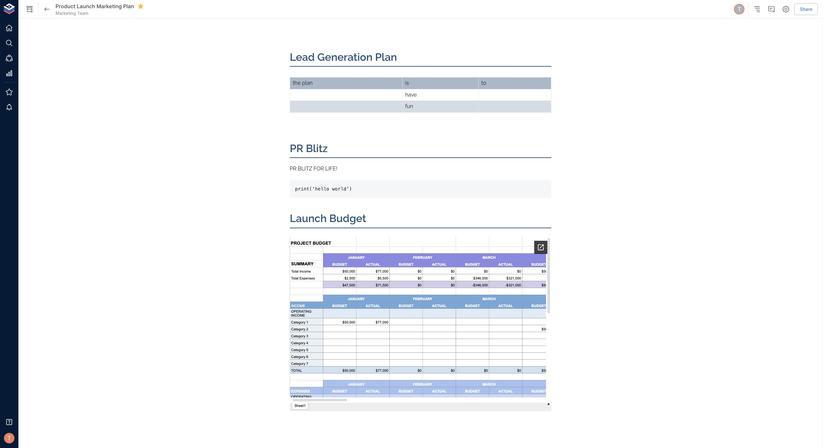 Task type: locate. For each thing, give the bounding box(es) containing it.
pr left blitz
[[290, 142, 304, 155]]

pr left 'blitz'
[[290, 166, 297, 172]]

plan
[[123, 3, 134, 9], [375, 51, 397, 63]]

launch budget
[[290, 212, 366, 225]]

1 horizontal spatial t button
[[734, 3, 746, 15]]

the
[[293, 80, 301, 86]]

0 horizontal spatial plan
[[123, 3, 134, 9]]

t
[[738, 6, 742, 13], [7, 435, 11, 442]]

1 horizontal spatial t
[[738, 6, 742, 13]]

have
[[406, 92, 417, 98]]

to
[[482, 80, 487, 86]]

0 vertical spatial pr
[[290, 142, 304, 155]]

blitz
[[306, 142, 328, 155]]

share button
[[795, 3, 818, 15]]

1 horizontal spatial marketing
[[97, 3, 122, 9]]

launch down print('hello
[[290, 212, 327, 225]]

pr
[[290, 142, 304, 155], [290, 166, 297, 172]]

blitz
[[298, 166, 312, 172]]

0 vertical spatial launch
[[77, 3, 95, 9]]

comments image
[[768, 5, 776, 13]]

share
[[800, 6, 813, 12]]

2 pr from the top
[[290, 166, 297, 172]]

table of contents image
[[754, 5, 762, 13]]

pr blitz
[[290, 142, 328, 155]]

1 vertical spatial pr
[[290, 166, 297, 172]]

0 horizontal spatial t
[[7, 435, 11, 442]]

t button
[[734, 3, 746, 15], [2, 431, 16, 446]]

1 vertical spatial plan
[[375, 51, 397, 63]]

0 vertical spatial t button
[[734, 3, 746, 15]]

pr for pr blitz for life!
[[290, 166, 297, 172]]

go back image
[[43, 5, 51, 13]]

1 vertical spatial marketing
[[56, 10, 76, 16]]

marketing down product on the top of the page
[[56, 10, 76, 16]]

0 horizontal spatial t button
[[2, 431, 16, 446]]

for
[[314, 166, 324, 172]]

1 vertical spatial launch
[[290, 212, 327, 225]]

settings image
[[783, 5, 791, 13]]

lead generation plan
[[290, 51, 397, 63]]

1 horizontal spatial launch
[[290, 212, 327, 225]]

world')
[[332, 186, 352, 192]]

launch
[[77, 3, 95, 9], [290, 212, 327, 225]]

launch up team
[[77, 3, 95, 9]]

1 pr from the top
[[290, 142, 304, 155]]

marketing team link
[[56, 10, 88, 16]]

generation
[[318, 51, 373, 63]]

0 horizontal spatial marketing
[[56, 10, 76, 16]]

marketing
[[97, 3, 122, 9], [56, 10, 76, 16]]

marketing left 'remove favorite' image
[[97, 3, 122, 9]]



Task type: vqa. For each thing, say whether or not it's contained in the screenshot.
PR BLITZ
yes



Task type: describe. For each thing, give the bounding box(es) containing it.
print('hello world')
[[295, 186, 352, 192]]

budget
[[330, 212, 366, 225]]

1 vertical spatial t button
[[2, 431, 16, 446]]

1 vertical spatial t
[[7, 435, 11, 442]]

pr for pr blitz
[[290, 142, 304, 155]]

0 vertical spatial marketing
[[97, 3, 122, 9]]

pr blitz for life!
[[290, 166, 338, 172]]

product
[[56, 3, 75, 9]]

plan
[[302, 80, 313, 86]]

the plan
[[293, 80, 313, 86]]

0 horizontal spatial launch
[[77, 3, 95, 9]]

is
[[406, 80, 409, 86]]

fun
[[406, 103, 413, 110]]

life!
[[326, 166, 338, 172]]

1 horizontal spatial plan
[[375, 51, 397, 63]]

lead
[[290, 51, 315, 63]]

show wiki image
[[26, 5, 34, 13]]

print('hello
[[295, 186, 329, 192]]

product launch marketing plan
[[56, 3, 134, 9]]

team
[[77, 10, 88, 16]]

remove favorite image
[[138, 3, 144, 9]]

0 vertical spatial plan
[[123, 3, 134, 9]]

0 vertical spatial t
[[738, 6, 742, 13]]

marketing team
[[56, 10, 88, 16]]



